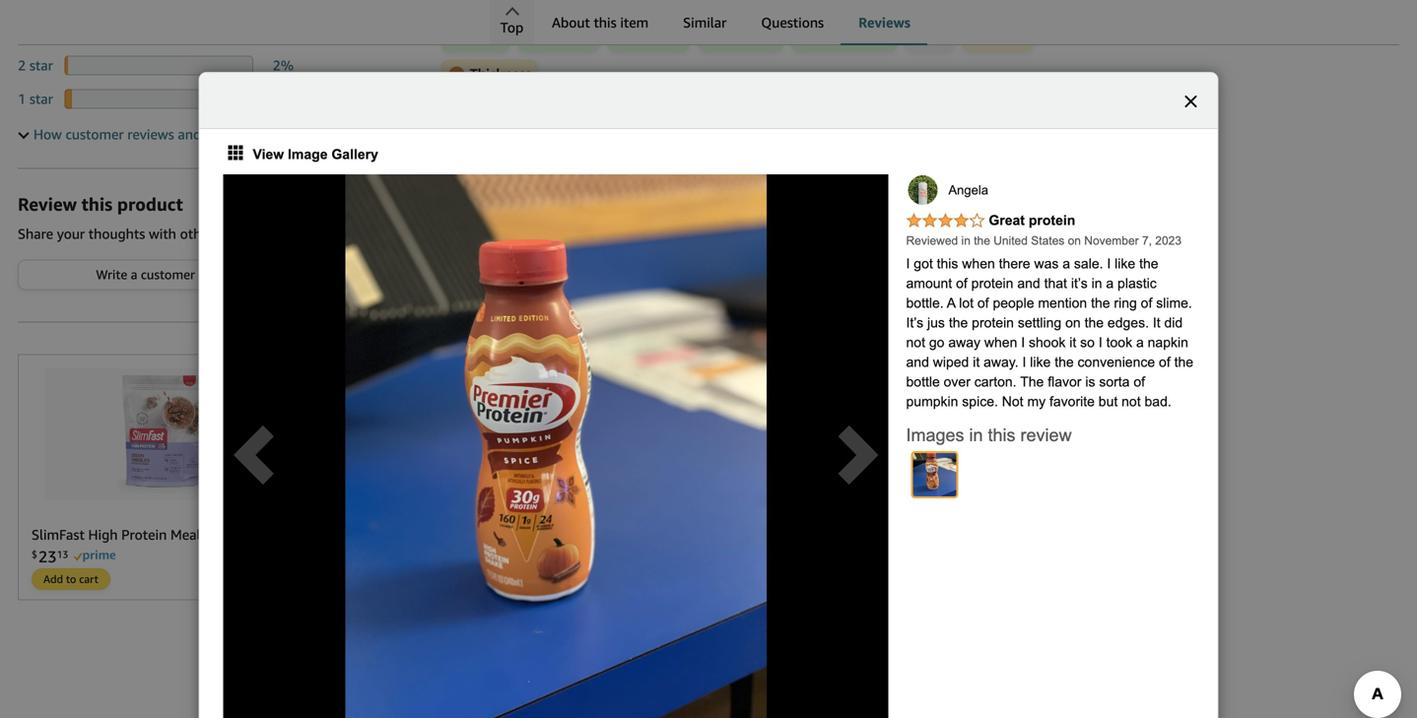 Task type: describe. For each thing, give the bounding box(es) containing it.
flavor
[[586, 520, 625, 536]]

of right lot
[[978, 296, 989, 311]]

i left got
[[907, 256, 910, 272]]

go
[[930, 335, 945, 350]]

but
[[1099, 394, 1118, 410]]

write a customer review link
[[19, 261, 313, 289]]

of inside button
[[852, 28, 866, 46]]

vine
[[522, 452, 551, 465]]

1 horizontal spatial states
[[684, 397, 735, 418]]

shook
[[1029, 335, 1066, 350]]

2 vertical spatial on
[[632, 500, 648, 516]]

the right the from
[[590, 397, 618, 418]]

customer
[[141, 267, 195, 283]]

coffee-
[[723, 480, 771, 496]]

the down one
[[520, 500, 540, 516]]

the left the ring
[[1092, 296, 1111, 311]]

use
[[869, 28, 891, 46]]

of down napkin
[[1160, 355, 1171, 370]]

top for top reviews from the united states
[[441, 397, 472, 418]]

not
[[1002, 394, 1024, 410]]

spice.
[[963, 394, 999, 410]]

review for write a customer review
[[198, 267, 236, 283]]

1 vertical spatial protein
[[972, 276, 1014, 291]]

petra link
[[441, 441, 515, 475]]

mention
[[1039, 296, 1088, 311]]

this inside i got this when there was a sale. i like the amount of protein and that it's in a plastic bottle. a lot of people mention the ring of slime. it's jus the protein settling on the edges. it did not go away when i shook it so i took a napkin and wiped it away. i like the convenience of the bottle over carton. the flavor is sorta of pumpkin spice. not my favorite but not bad.
[[937, 256, 959, 272]]

was
[[1035, 256, 1059, 272]]

image
[[288, 147, 328, 162]]

top reviews from the united states
[[441, 397, 735, 418]]

flavor name: cafe latte
[[586, 520, 736, 536]]

states inside the great protein reviewed in the united states on november 7, 2023
[[1032, 234, 1065, 247]]

reviews
[[477, 397, 540, 418]]

quality
[[637, 28, 683, 46]]

the up flavor
[[1055, 355, 1074, 370]]

0 vertical spatial not
[[907, 335, 926, 350]]

photos
[[1059, 122, 1103, 139]]

0 horizontal spatial with
[[149, 226, 176, 242]]

did
[[1165, 315, 1183, 331]]

0 horizontal spatial like
[[1031, 355, 1051, 370]]

away.
[[984, 355, 1019, 370]]

(pack
[[863, 520, 896, 536]]

2 vertical spatial united
[[544, 500, 586, 516]]

on inside i got this when there was a sale. i like the amount of protein and that it's in a plastic bottle. a lot of people mention the ring of slime. it's jus the protein settling on the edges. it did not go away when i shook it so i took a napkin and wiped it away. i like the convenience of the bottle over carton. the flavor is sorta of pumpkin spice. not my favorite but not bad.
[[1066, 315, 1081, 331]]

1 horizontal spatial united
[[623, 397, 679, 418]]

1 horizontal spatial like
[[1115, 256, 1136, 272]]

a right was
[[1063, 256, 1071, 272]]

name:
[[628, 520, 668, 536]]

1
[[18, 91, 26, 107]]

in down spice.
[[970, 425, 984, 446]]

napkin
[[1148, 335, 1189, 350]]

other
[[180, 226, 214, 242]]

it's
[[907, 315, 924, 331]]

jus
[[928, 315, 945, 331]]

high
[[638, 480, 668, 496]]

all
[[1041, 122, 1056, 139]]

this up thoughts
[[82, 194, 113, 215]]

amount
[[907, 276, 953, 291]]

reviews for reviews
[[859, 14, 911, 31]]

style:
[[441, 520, 476, 536]]

of right one
[[560, 480, 573, 496]]

close image
[[1186, 96, 1197, 107]]

angela
[[949, 183, 989, 198]]

favorite
[[1050, 394, 1095, 410]]

0 horizontal spatial states
[[590, 500, 629, 516]]

see
[[1015, 122, 1037, 139]]

about
[[552, 14, 590, 31]]

taste
[[470, 28, 503, 46]]

reviews for reviews with images
[[441, 122, 508, 143]]

two
[[609, 480, 634, 496]]

ease of use button
[[792, 22, 898, 52]]

0 horizontal spatial protein
[[480, 520, 526, 536]]

2% link
[[273, 57, 294, 74]]

progress bar for 1 star
[[64, 89, 253, 109]]

your
[[57, 226, 85, 242]]

voice
[[554, 452, 592, 465]]

questions
[[762, 14, 824, 31]]

in inside the great protein reviewed in the united states on november 7, 2023
[[962, 234, 971, 247]]

in inside i got this when there was a sale. i like the amount of protein and that it's in a plastic bottle. a lot of people mention the ring of slime. it's jus the protein settling on the edges. it did not go away when i shook it so i took a napkin and wiped it away. i like the convenience of the bottle over carton. the flavor is sorta of pumpkin spice. not my favorite but not bad.
[[1092, 276, 1103, 291]]

flavor
[[1048, 375, 1082, 390]]

2 star link
[[18, 57, 53, 74]]

i left shook
[[1022, 335, 1026, 350]]

write a customer review
[[96, 267, 236, 283]]

2 | image from the left
[[745, 522, 746, 535]]

1 vertical spatial and
[[907, 355, 930, 370]]

1 vertical spatial not
[[1122, 394, 1141, 410]]

plastic
[[1118, 276, 1157, 291]]

review this product
[[18, 194, 183, 215]]

quality button
[[608, 22, 690, 52]]

images in this review
[[907, 425, 1072, 446]]

12)
[[917, 520, 937, 536]]

i got this when there was a sale. i like the amount of protein and that it's in a plastic bottle. a lot of people mention the ring of slime. it's jus the protein settling on the edges. it did not go away when i shook it so i took a napkin and wiped it away. i like the convenience of the bottle over carton. the flavor is sorta of pumpkin spice. not my favorite but not bad.
[[907, 256, 1194, 410]]

cafe
[[672, 520, 700, 536]]

oz
[[842, 520, 859, 536]]

away
[[949, 335, 981, 350]]

sale.
[[1075, 256, 1104, 272]]

2%
[[273, 57, 294, 74]]

review
[[18, 194, 77, 215]]

pumpkin
[[907, 394, 959, 410]]

thickness
[[470, 66, 532, 83]]

this left item
[[594, 14, 617, 31]]

7,
[[1143, 234, 1153, 247]]

the up plastic
[[1140, 256, 1159, 272]]

star for 2 star
[[29, 57, 53, 74]]

there
[[999, 256, 1031, 272]]

only
[[577, 480, 605, 496]]

it's
[[1072, 276, 1088, 291]]

reviewed in the united states on october 22, 2023
[[441, 500, 762, 516]]

0 vertical spatial with
[[513, 122, 550, 143]]

edges.
[[1108, 315, 1150, 331]]

1 horizontal spatial it
[[1070, 335, 1077, 350]]

1 star link
[[18, 91, 53, 107]]

size: 11.50 fl oz (pack of 12)
[[756, 520, 937, 536]]

customer image image
[[345, 174, 767, 719]]

style: protein shake
[[441, 520, 567, 536]]

one of only two high protein coffee-flavored shakes i love! link
[[441, 480, 918, 498]]



Task type: locate. For each thing, give the bounding box(es) containing it.
0 vertical spatial and
[[1018, 276, 1041, 291]]

1 vertical spatial states
[[684, 397, 735, 418]]

star
[[29, 57, 53, 74], [29, 91, 53, 107]]

the up away
[[949, 315, 968, 331]]

a left plastic
[[1107, 276, 1114, 291]]

gallery
[[332, 147, 378, 162]]

review down other at the top
[[198, 267, 236, 283]]

the down napkin
[[1175, 355, 1194, 370]]

1 horizontal spatial review
[[1021, 425, 1072, 446]]

on down 'mention'
[[1066, 315, 1081, 331]]

protein up october
[[672, 480, 720, 496]]

top for top
[[500, 19, 524, 35]]

1 vertical spatial on
[[1066, 315, 1081, 331]]

1 horizontal spatial reviews
[[859, 14, 911, 31]]

0 vertical spatial united
[[994, 234, 1028, 247]]

on up 'name:'
[[632, 500, 648, 516]]

images
[[907, 425, 965, 446]]

with down product
[[149, 226, 176, 242]]

ease
[[820, 28, 849, 46]]

1 vertical spatial reviews
[[441, 122, 508, 143]]

settling
[[1018, 315, 1062, 331]]

0 vertical spatial states
[[1032, 234, 1065, 247]]

1 horizontal spatial reviewed
[[907, 234, 959, 247]]

2 vertical spatial protein
[[972, 315, 1015, 331]]

0 vertical spatial progress bar
[[64, 56, 253, 75]]

0 vertical spatial reviewed
[[907, 234, 959, 247]]

calories button
[[698, 22, 784, 52]]

slime.
[[1157, 296, 1193, 311]]

2 horizontal spatial protein
[[672, 480, 720, 496]]

it down away
[[973, 355, 980, 370]]

1 vertical spatial reviewed
[[441, 500, 501, 516]]

star right 1 at the left of the page
[[29, 91, 53, 107]]

protein down people
[[972, 315, 1015, 331]]

reviewed up got
[[907, 234, 959, 247]]

in up style: protein shake
[[504, 500, 516, 516]]

| image
[[576, 522, 577, 535], [745, 522, 746, 535]]

reviewed
[[907, 234, 959, 247], [441, 500, 501, 516]]

progress bar
[[64, 56, 253, 75], [64, 89, 253, 109]]

november
[[1085, 234, 1139, 247]]

on
[[1068, 234, 1082, 247], [1066, 315, 1081, 331], [632, 500, 648, 516]]

0 horizontal spatial 2023
[[730, 500, 762, 516]]

ring
[[1115, 296, 1138, 311]]

2 vertical spatial protein
[[480, 520, 526, 536]]

not
[[907, 335, 926, 350], [1122, 394, 1141, 410]]

0 vertical spatial top
[[500, 19, 524, 35]]

0 vertical spatial star
[[29, 57, 53, 74]]

the up so
[[1085, 315, 1104, 331]]

taste button
[[441, 22, 510, 52]]

1 horizontal spatial and
[[1018, 276, 1041, 291]]

review for images in this review
[[1021, 425, 1072, 446]]

| image right shake
[[576, 522, 577, 535]]

2 horizontal spatial states
[[1032, 234, 1065, 247]]

protein inside button
[[547, 28, 593, 46]]

item
[[620, 14, 649, 31]]

protein right style:
[[480, 520, 526, 536]]

value button
[[906, 22, 955, 52]]

bottle
[[907, 375, 940, 390]]

states up one of only two high protein coffee-flavored shakes i love!
[[684, 397, 735, 418]]

star for 1 star
[[29, 91, 53, 107]]

a
[[947, 296, 956, 311]]

one
[[529, 480, 556, 496]]

states up flavor
[[590, 500, 629, 516]]

2023 inside the great protein reviewed in the united states on november 7, 2023
[[1156, 234, 1182, 247]]

0 vertical spatial on
[[1068, 234, 1082, 247]]

previous image
[[454, 219, 465, 234]]

a right the took
[[1137, 335, 1144, 350]]

1 vertical spatial with
[[149, 226, 176, 242]]

is
[[1086, 375, 1096, 390]]

i up the
[[1023, 355, 1027, 370]]

carton.
[[975, 375, 1017, 390]]

great protein reviewed in the united states on november 7, 2023
[[907, 213, 1182, 247]]

review
[[198, 267, 236, 283], [1021, 425, 1072, 446]]

reviews down thickness button
[[441, 122, 508, 143]]

united down great at the right of page
[[994, 234, 1028, 247]]

share your thoughts with other customers
[[18, 226, 282, 242]]

this down not
[[988, 425, 1016, 446]]

1 vertical spatial it
[[973, 355, 980, 370]]

1 horizontal spatial top
[[500, 19, 524, 35]]

2 vertical spatial states
[[590, 500, 629, 516]]

got
[[914, 256, 933, 272]]

progress bar for 2 star
[[64, 56, 253, 75]]

protein up people
[[972, 276, 1014, 291]]

0 vertical spatial review
[[198, 267, 236, 283]]

see all photos link
[[1015, 122, 1112, 139]]

in right it's
[[1092, 276, 1103, 291]]

reviews
[[859, 14, 911, 31], [441, 122, 508, 143]]

of right the ring
[[1141, 296, 1153, 311]]

0 vertical spatial protein
[[1029, 213, 1076, 228]]

2023 right '7,' at the top of page
[[1156, 234, 1182, 247]]

1 vertical spatial progress bar
[[64, 89, 253, 109]]

i
[[907, 256, 910, 272], [1108, 256, 1111, 272], [1022, 335, 1026, 350], [1099, 335, 1103, 350], [1023, 355, 1027, 370], [879, 480, 884, 496]]

of left 12)
[[900, 520, 913, 536]]

22,
[[707, 500, 726, 516]]

1 horizontal spatial | image
[[745, 522, 746, 535]]

reviewed up style:
[[441, 500, 501, 516]]

reviews left value
[[859, 14, 911, 31]]

2
[[18, 57, 26, 74]]

1 star
[[18, 91, 53, 107]]

bad.
[[1145, 394, 1172, 410]]

view image gallery link
[[223, 145, 1194, 174]]

so
[[1081, 335, 1095, 350]]

2 star
[[18, 57, 53, 74]]

review down "my" at the right of the page
[[1021, 425, 1072, 446]]

next image
[[1088, 219, 1099, 234]]

view
[[253, 147, 284, 162]]

0 horizontal spatial it
[[973, 355, 980, 370]]

thickness button
[[441, 60, 538, 89]]

and down there at the right top of the page
[[1018, 276, 1041, 291]]

of
[[852, 28, 866, 46], [956, 276, 968, 291], [978, 296, 989, 311], [1141, 296, 1153, 311], [1160, 355, 1171, 370], [1134, 375, 1146, 390], [560, 480, 573, 496], [900, 520, 913, 536]]

lot
[[960, 296, 974, 311]]

the inside the great protein reviewed in the united states on november 7, 2023
[[974, 234, 991, 247]]

took
[[1107, 335, 1133, 350]]

1 star from the top
[[29, 57, 53, 74]]

| image left size:
[[745, 522, 746, 535]]

the down great at the right of page
[[974, 234, 991, 247]]

with
[[513, 122, 550, 143], [149, 226, 176, 242]]

i right sale.
[[1108, 256, 1111, 272]]

0 horizontal spatial reviewed
[[441, 500, 501, 516]]

not right 'but'
[[1122, 394, 1141, 410]]

of up lot
[[956, 276, 968, 291]]

1 horizontal spatial protein
[[547, 28, 593, 46]]

0 vertical spatial 2023
[[1156, 234, 1182, 247]]

of left use
[[852, 28, 866, 46]]

1 horizontal spatial 2023
[[1156, 234, 1182, 247]]

0 vertical spatial it
[[1070, 335, 1077, 350]]

2 progress bar from the top
[[64, 89, 253, 109]]

2023 down coffee-
[[730, 500, 762, 516]]

wiped
[[933, 355, 970, 370]]

protein
[[547, 28, 593, 46], [672, 480, 720, 496], [480, 520, 526, 536]]

1 vertical spatial top
[[441, 397, 472, 418]]

i right so
[[1099, 335, 1103, 350]]

thoughts
[[89, 226, 145, 242]]

this
[[594, 14, 617, 31], [82, 194, 113, 215], [937, 256, 959, 272], [988, 425, 1016, 446]]

1 horizontal spatial with
[[513, 122, 550, 143]]

0 vertical spatial reviews
[[859, 14, 911, 31]]

i left love! at the right
[[879, 480, 884, 496]]

flavored
[[771, 480, 827, 496]]

0 vertical spatial when
[[963, 256, 996, 272]]

protein left next 'icon'
[[1029, 213, 1076, 228]]

it
[[1153, 315, 1161, 331]]

1 vertical spatial when
[[985, 335, 1018, 350]]

people
[[993, 296, 1035, 311]]

over
[[944, 375, 971, 390]]

0 vertical spatial protein
[[547, 28, 593, 46]]

top
[[500, 19, 524, 35], [441, 397, 472, 418]]

0 horizontal spatial and
[[907, 355, 930, 370]]

0 horizontal spatial review
[[198, 267, 236, 283]]

and up bottle
[[907, 355, 930, 370]]

0 horizontal spatial top
[[441, 397, 472, 418]]

when up away.
[[985, 335, 1018, 350]]

1 | image from the left
[[576, 522, 577, 535]]

2 horizontal spatial united
[[994, 234, 1028, 247]]

0 horizontal spatial not
[[907, 335, 926, 350]]

2 star from the top
[[29, 91, 53, 107]]

product
[[117, 194, 183, 215]]

love!
[[887, 480, 918, 496]]

a right write
[[131, 267, 138, 283]]

star right 2
[[29, 57, 53, 74]]

my
[[1028, 394, 1046, 410]]

protein inside the great protein reviewed in the united states on november 7, 2023
[[1029, 213, 1076, 228]]

1 vertical spatial 2023
[[730, 500, 762, 516]]

on inside the great protein reviewed in the united states on november 7, 2023
[[1068, 234, 1082, 247]]

share
[[18, 226, 53, 242]]

1 horizontal spatial not
[[1122, 394, 1141, 410]]

1 vertical spatial united
[[623, 397, 679, 418]]

states
[[1032, 234, 1065, 247], [684, 397, 735, 418], [590, 500, 629, 516]]

when left there at the right top of the page
[[963, 256, 996, 272]]

vine voice link
[[515, 449, 594, 468]]

vine voice
[[522, 452, 592, 465]]

october
[[652, 500, 703, 516]]

1 progress bar from the top
[[64, 56, 253, 75]]

write
[[96, 267, 127, 283]]

reviewed inside the great protein reviewed in the united states on november 7, 2023
[[907, 234, 959, 247]]

| image
[[947, 522, 948, 535]]

in down angela
[[962, 234, 971, 247]]

about this item
[[552, 14, 649, 31]]

it left so
[[1070, 335, 1077, 350]]

with left 'images'
[[513, 122, 550, 143]]

calories
[[727, 28, 777, 46]]

top left reviews
[[441, 397, 472, 418]]

united inside the great protein reviewed in the united states on november 7, 2023
[[994, 234, 1028, 247]]

images
[[555, 122, 614, 143]]

united up high
[[623, 397, 679, 418]]

not down it's
[[907, 335, 926, 350]]

view image gallery
[[253, 147, 378, 162]]

united up shake
[[544, 500, 586, 516]]

states up was
[[1032, 234, 1065, 247]]

like
[[1115, 256, 1136, 272], [1031, 355, 1051, 370]]

0 horizontal spatial united
[[544, 500, 586, 516]]

1 vertical spatial star
[[29, 91, 53, 107]]

like up plastic
[[1115, 256, 1136, 272]]

angela link
[[907, 173, 989, 207]]

like down shook
[[1031, 355, 1051, 370]]

of right sorta
[[1134, 375, 1146, 390]]

0 horizontal spatial reviews
[[441, 122, 508, 143]]

it
[[1070, 335, 1077, 350], [973, 355, 980, 370]]

0 vertical spatial like
[[1115, 256, 1136, 272]]

1 vertical spatial protein
[[672, 480, 720, 496]]

united
[[994, 234, 1028, 247], [623, 397, 679, 418], [544, 500, 586, 516]]

great
[[989, 213, 1025, 228]]

top up thickness
[[500, 19, 524, 35]]

protein left item
[[547, 28, 593, 46]]

that
[[1045, 276, 1068, 291]]

on up sale.
[[1068, 234, 1082, 247]]

bottle.
[[907, 296, 944, 311]]

this right got
[[937, 256, 959, 272]]

1 vertical spatial like
[[1031, 355, 1051, 370]]

0 horizontal spatial | image
[[576, 522, 577, 535]]

1 vertical spatial review
[[1021, 425, 1072, 446]]

shake
[[529, 520, 567, 536]]

list
[[482, 160, 1418, 312]]



Task type: vqa. For each thing, say whether or not it's contained in the screenshot.
the bottommost baked
no



